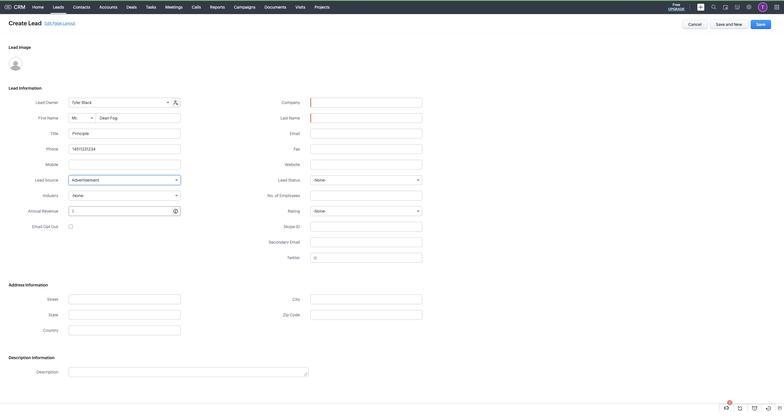Task type: vqa. For each thing, say whether or not it's contained in the screenshot.
installed link
no



Task type: locate. For each thing, give the bounding box(es) containing it.
advertisement
[[72, 178, 99, 182]]

employees
[[280, 193, 300, 198]]

contacts
[[73, 5, 90, 9]]

accounts
[[99, 5, 117, 9]]

2 vertical spatial -
[[314, 209, 315, 214]]

create menu element
[[694, 0, 708, 14]]

-none- right status
[[314, 178, 326, 182]]

none- up $
[[73, 193, 84, 198]]

create menu image
[[697, 4, 705, 10]]

-
[[314, 178, 315, 182], [72, 193, 73, 198], [314, 209, 315, 214]]

Tyler Black field
[[69, 98, 172, 107]]

none- right "rating"
[[315, 209, 326, 214]]

source
[[45, 178, 58, 182]]

description information
[[9, 355, 54, 360]]

website
[[285, 162, 300, 167]]

out
[[51, 224, 58, 229]]

email up 'twitter'
[[290, 240, 300, 245]]

secondary
[[269, 240, 289, 245]]

-none- right "rating"
[[314, 209, 326, 214]]

1 save from the left
[[716, 22, 725, 27]]

none- for lead status
[[315, 178, 326, 182]]

1 vertical spatial none-
[[73, 193, 84, 198]]

upgrade
[[668, 7, 685, 11]]

description for description
[[37, 370, 58, 374]]

0 vertical spatial none-
[[315, 178, 326, 182]]

lead for lead source
[[35, 178, 44, 182]]

lead left edit on the left top of the page
[[28, 20, 42, 26]]

1 vertical spatial -none-
[[72, 193, 84, 198]]

1 name from the left
[[47, 116, 58, 120]]

meetings
[[165, 5, 183, 9]]

home
[[32, 5, 44, 9]]

save left and
[[716, 22, 725, 27]]

0 vertical spatial -none- field
[[310, 175, 422, 185]]

contacts link
[[69, 0, 95, 14]]

2 vertical spatial -none- field
[[310, 206, 422, 216]]

deals
[[127, 5, 137, 9]]

-none-
[[314, 178, 326, 182], [72, 193, 84, 198], [314, 209, 326, 214]]

meetings link
[[161, 0, 187, 14]]

None field
[[311, 98, 422, 107], [69, 326, 180, 335], [311, 98, 422, 107], [69, 326, 180, 335]]

name for first name
[[47, 116, 58, 120]]

lead left source
[[35, 178, 44, 182]]

1 vertical spatial description
[[37, 370, 58, 374]]

save
[[716, 22, 725, 27], [757, 22, 766, 27]]

- up $
[[72, 193, 73, 198]]

none- right status
[[315, 178, 326, 182]]

email left 'opt'
[[32, 224, 42, 229]]

crm link
[[5, 4, 25, 10]]

zip code
[[283, 313, 300, 317]]

description for description information
[[9, 355, 31, 360]]

last name
[[280, 116, 300, 120]]

lead for lead information
[[9, 86, 18, 91]]

description
[[9, 355, 31, 360], [37, 370, 58, 374]]

0 vertical spatial email
[[290, 131, 300, 136]]

status
[[288, 178, 300, 182]]

-none- up $
[[72, 193, 84, 198]]

0 horizontal spatial save
[[716, 22, 725, 27]]

skype
[[284, 224, 295, 229]]

information up lead owner on the top left of page
[[19, 86, 42, 91]]

2 vertical spatial information
[[32, 355, 54, 360]]

lead
[[28, 20, 42, 26], [9, 45, 18, 50], [9, 86, 18, 91], [36, 100, 45, 105], [35, 178, 44, 182], [278, 178, 287, 182]]

email
[[290, 131, 300, 136], [32, 224, 42, 229], [290, 240, 300, 245]]

address
[[9, 283, 24, 287]]

opt
[[43, 224, 50, 229]]

information right address
[[25, 283, 48, 287]]

visits link
[[291, 0, 310, 14]]

-None- field
[[310, 175, 422, 185], [69, 191, 181, 201], [310, 206, 422, 216]]

information for description information
[[32, 355, 54, 360]]

- right status
[[314, 178, 315, 182]]

None text field
[[311, 98, 422, 107], [96, 114, 180, 123], [310, 129, 422, 139], [69, 144, 181, 154], [310, 144, 422, 154], [75, 207, 180, 216], [69, 295, 181, 304], [69, 310, 181, 320], [310, 310, 422, 320], [69, 326, 180, 335], [311, 98, 422, 107], [96, 114, 180, 123], [310, 129, 422, 139], [69, 144, 181, 154], [310, 144, 422, 154], [75, 207, 180, 216], [69, 295, 181, 304], [69, 310, 181, 320], [310, 310, 422, 320], [69, 326, 180, 335]]

code
[[290, 313, 300, 317]]

@
[[314, 255, 317, 260]]

mr.
[[72, 116, 78, 120]]

country
[[43, 328, 58, 333]]

2 vertical spatial none-
[[315, 209, 326, 214]]

and
[[726, 22, 733, 27]]

2 vertical spatial -none-
[[314, 209, 326, 214]]

lead left status
[[278, 178, 287, 182]]

1 vertical spatial -
[[72, 193, 73, 198]]

0 horizontal spatial name
[[47, 116, 58, 120]]

home link
[[28, 0, 48, 14]]

save inside 'button'
[[757, 22, 766, 27]]

email up fax
[[290, 131, 300, 136]]

of
[[275, 193, 279, 198]]

1 horizontal spatial description
[[37, 370, 58, 374]]

lead down image
[[9, 86, 18, 91]]

save for save and new
[[716, 22, 725, 27]]

information for address information
[[25, 283, 48, 287]]

1 vertical spatial email
[[32, 224, 42, 229]]

secondary email
[[269, 240, 300, 245]]

title
[[50, 131, 58, 136]]

save down profile element
[[757, 22, 766, 27]]

name for last name
[[289, 116, 300, 120]]

id
[[296, 224, 300, 229]]

1 horizontal spatial save
[[757, 22, 766, 27]]

0 vertical spatial description
[[9, 355, 31, 360]]

none-
[[315, 178, 326, 182], [73, 193, 84, 198], [315, 209, 326, 214]]

lead left owner
[[36, 100, 45, 105]]

information
[[19, 86, 42, 91], [25, 283, 48, 287], [32, 355, 54, 360]]

2 vertical spatial email
[[290, 240, 300, 245]]

owner
[[46, 100, 58, 105]]

cancel button
[[682, 20, 708, 29]]

None text field
[[310, 113, 422, 123], [69, 129, 181, 139], [69, 160, 181, 170], [310, 160, 422, 170], [310, 191, 422, 201], [310, 222, 422, 232], [310, 237, 422, 247], [318, 253, 422, 262], [310, 295, 422, 304], [69, 368, 308, 377], [310, 113, 422, 123], [69, 129, 181, 139], [69, 160, 181, 170], [310, 160, 422, 170], [310, 191, 422, 201], [310, 222, 422, 232], [310, 237, 422, 247], [318, 253, 422, 262], [310, 295, 422, 304], [69, 368, 308, 377]]

save inside "button"
[[716, 22, 725, 27]]

street
[[47, 297, 58, 302]]

none- for industry
[[73, 193, 84, 198]]

-none- for industry
[[72, 193, 84, 198]]

- right "rating"
[[314, 209, 315, 214]]

lead for lead status
[[278, 178, 287, 182]]

0 vertical spatial -none-
[[314, 178, 326, 182]]

name
[[47, 116, 58, 120], [289, 116, 300, 120]]

2 save from the left
[[757, 22, 766, 27]]

edit
[[44, 21, 52, 25]]

phone
[[46, 147, 58, 151]]

-none- field for industry
[[69, 191, 181, 201]]

save for save
[[757, 22, 766, 27]]

1 vertical spatial -none- field
[[69, 191, 181, 201]]

tyler
[[72, 100, 81, 105]]

save button
[[751, 20, 771, 29]]

name right the 'last'
[[289, 116, 300, 120]]

1 vertical spatial information
[[25, 283, 48, 287]]

documents link
[[260, 0, 291, 14]]

$
[[72, 209, 74, 214]]

0 vertical spatial information
[[19, 86, 42, 91]]

leads
[[53, 5, 64, 9]]

name right first
[[47, 116, 58, 120]]

save and new button
[[710, 20, 748, 29]]

information down country
[[32, 355, 54, 360]]

no. of employees
[[268, 193, 300, 198]]

annual
[[28, 209, 41, 214]]

0 horizontal spatial description
[[9, 355, 31, 360]]

fax
[[294, 147, 300, 151]]

search element
[[708, 0, 720, 14]]

1 horizontal spatial name
[[289, 116, 300, 120]]

2 name from the left
[[289, 116, 300, 120]]

image image
[[9, 57, 22, 71]]

deals link
[[122, 0, 141, 14]]

leads link
[[48, 0, 69, 14]]

0 vertical spatial -
[[314, 178, 315, 182]]

lead left "image"
[[9, 45, 18, 50]]

company
[[282, 100, 300, 105]]



Task type: describe. For each thing, give the bounding box(es) containing it.
projects link
[[310, 0, 334, 14]]

twitter
[[287, 255, 300, 260]]

documents
[[265, 5, 286, 9]]

Advertisement field
[[69, 175, 181, 185]]

email for email
[[290, 131, 300, 136]]

layout
[[63, 21, 75, 25]]

- for rating
[[314, 209, 315, 214]]

lead owner
[[36, 100, 58, 105]]

mobile
[[45, 162, 58, 167]]

reports link
[[206, 0, 229, 14]]

visits
[[296, 5, 305, 9]]

Mr. field
[[69, 114, 96, 123]]

-none- for lead status
[[314, 178, 326, 182]]

lead image
[[9, 45, 31, 50]]

first name
[[38, 116, 58, 120]]

none- for rating
[[315, 209, 326, 214]]

- for lead status
[[314, 178, 315, 182]]

lead status
[[278, 178, 300, 182]]

campaigns link
[[229, 0, 260, 14]]

calls link
[[187, 0, 206, 14]]

page
[[52, 21, 62, 25]]

city
[[293, 297, 300, 302]]

- for industry
[[72, 193, 73, 198]]

edit page layout link
[[44, 21, 75, 25]]

search image
[[712, 5, 716, 9]]

zip
[[283, 313, 289, 317]]

profile element
[[755, 0, 771, 14]]

last
[[280, 116, 288, 120]]

annual revenue
[[28, 209, 58, 214]]

reports
[[210, 5, 225, 9]]

tyler black
[[72, 100, 92, 105]]

free upgrade
[[668, 3, 685, 11]]

information for lead information
[[19, 86, 42, 91]]

create lead edit page layout
[[9, 20, 75, 26]]

-none- field for lead status
[[310, 175, 422, 185]]

lead information
[[9, 86, 42, 91]]

calls
[[192, 5, 201, 9]]

first
[[38, 116, 46, 120]]

crm
[[14, 4, 25, 10]]

save and new
[[716, 22, 742, 27]]

email for email opt out
[[32, 224, 42, 229]]

tasks
[[146, 5, 156, 9]]

tasks link
[[141, 0, 161, 14]]

no.
[[268, 193, 274, 198]]

new
[[734, 22, 742, 27]]

email opt out
[[32, 224, 58, 229]]

cancel
[[688, 22, 702, 27]]

lead source
[[35, 178, 58, 182]]

campaigns
[[234, 5, 255, 9]]

address information
[[9, 283, 48, 287]]

lead for lead owner
[[36, 100, 45, 105]]

rating
[[288, 209, 300, 214]]

revenue
[[42, 209, 58, 214]]

profile image
[[758, 2, 768, 12]]

create
[[9, 20, 27, 26]]

image
[[19, 45, 31, 50]]

accounts link
[[95, 0, 122, 14]]

free
[[673, 3, 680, 7]]

black
[[82, 100, 92, 105]]

industry
[[43, 193, 58, 198]]

2
[[729, 401, 731, 404]]

state
[[49, 313, 58, 317]]

-none- field for rating
[[310, 206, 422, 216]]

lead for lead image
[[9, 45, 18, 50]]

skype id
[[284, 224, 300, 229]]

calendar image
[[723, 5, 728, 9]]

-none- for rating
[[314, 209, 326, 214]]

projects
[[315, 5, 330, 9]]



